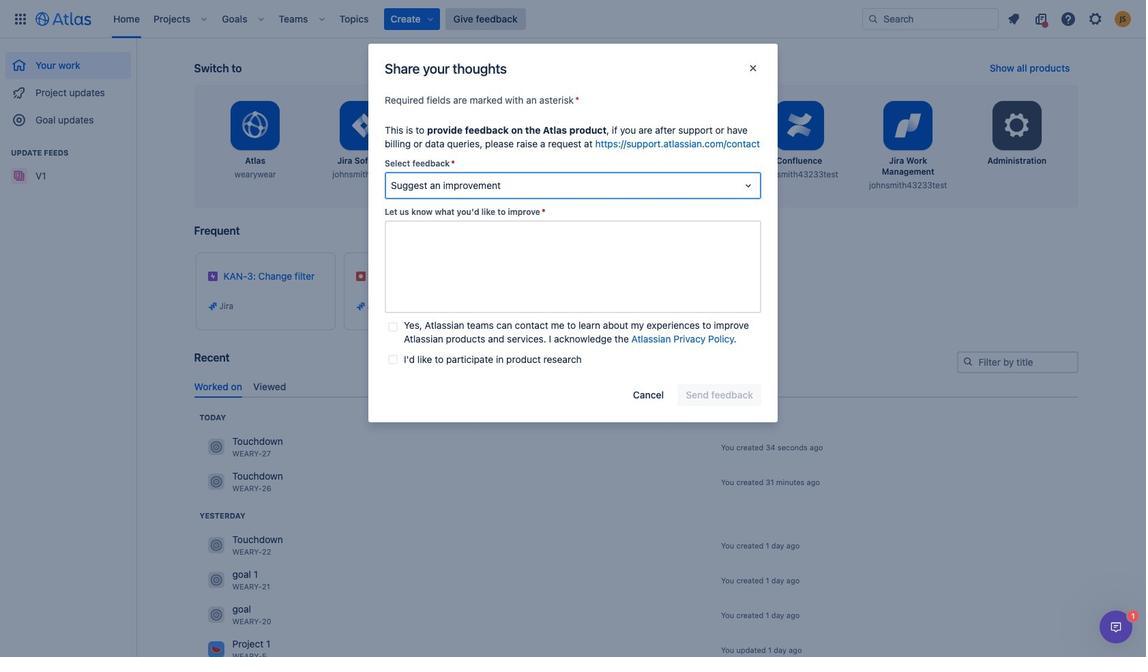 Task type: describe. For each thing, give the bounding box(es) containing it.
3 townsquare image from the top
[[208, 572, 224, 588]]

2 group from the top
[[5, 134, 131, 194]]

open image
[[740, 177, 757, 194]]

2 jira image from the left
[[355, 301, 366, 312]]

close modal image
[[745, 60, 762, 76]]

4 townsquare image from the top
[[208, 607, 224, 623]]

2 townsquare image from the top
[[208, 537, 224, 554]]

help image
[[1061, 11, 1077, 27]]

1 jira image from the left
[[207, 301, 218, 312]]

search image
[[868, 13, 879, 24]]

2 townsquare image from the top
[[208, 642, 224, 657]]



Task type: vqa. For each thing, say whether or not it's contained in the screenshot.
tab list
yes



Task type: locate. For each thing, give the bounding box(es) containing it.
settings image
[[1001, 109, 1034, 142]]

0 vertical spatial heading
[[200, 412, 226, 423]]

0 vertical spatial townsquare image
[[208, 439, 224, 455]]

2 heading from the top
[[200, 510, 245, 521]]

1 vertical spatial heading
[[200, 510, 245, 521]]

1 townsquare image from the top
[[208, 439, 224, 455]]

1 townsquare image from the top
[[208, 474, 224, 490]]

0 horizontal spatial jira image
[[207, 301, 218, 312]]

banner
[[0, 0, 1146, 38]]

jira image
[[207, 301, 218, 312], [355, 301, 366, 312]]

townsquare image
[[208, 474, 224, 490], [208, 537, 224, 554], [208, 572, 224, 588], [208, 607, 224, 623]]

0 horizontal spatial jira image
[[207, 301, 218, 312]]

1 jira image from the left
[[207, 301, 218, 312]]

1 heading from the top
[[200, 412, 226, 423]]

1 horizontal spatial jira image
[[355, 301, 366, 312]]

top element
[[8, 0, 863, 38]]

dialog
[[1100, 611, 1133, 644]]

group
[[5, 38, 131, 138], [5, 134, 131, 194]]

None text field
[[385, 220, 762, 313]]

1 horizontal spatial jira image
[[355, 301, 366, 312]]

1 vertical spatial townsquare image
[[208, 642, 224, 657]]

Search field
[[863, 8, 999, 30]]

heading
[[200, 412, 226, 423], [200, 510, 245, 521]]

townsquare image
[[208, 439, 224, 455], [208, 642, 224, 657]]

2 jira image from the left
[[355, 301, 366, 312]]

search image
[[963, 356, 974, 367]]

jira image
[[207, 301, 218, 312], [355, 301, 366, 312]]

Filter by title field
[[958, 353, 1077, 372]]

tab list
[[189, 375, 1084, 398]]

1 group from the top
[[5, 38, 131, 138]]

None search field
[[863, 8, 999, 30]]



